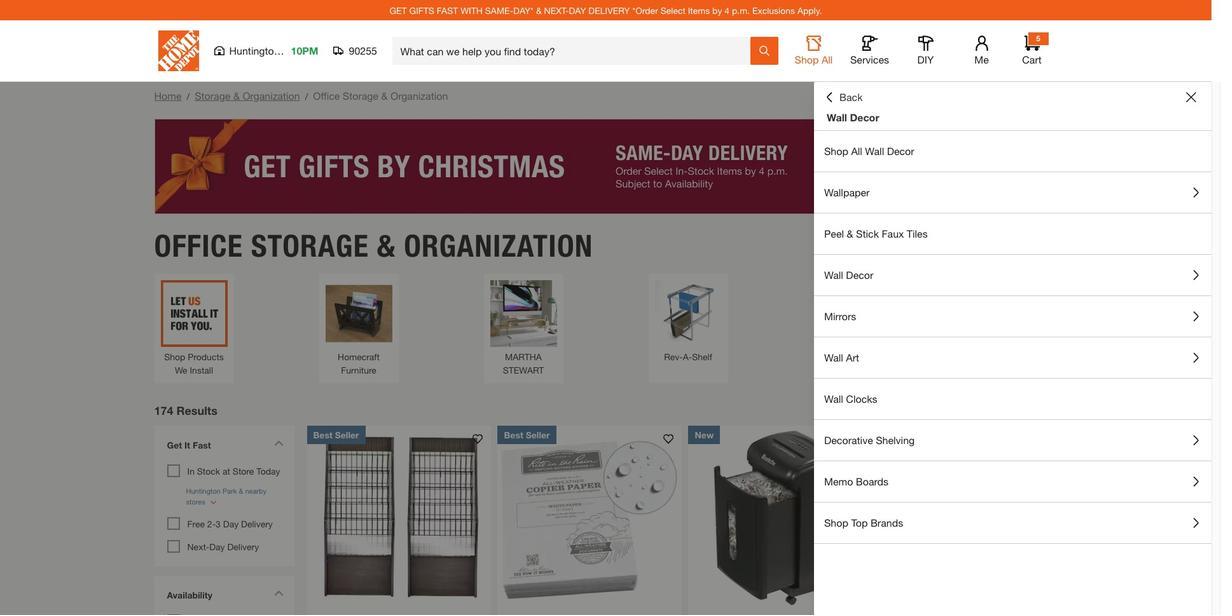 Task type: describe. For each thing, give the bounding box(es) containing it.
martha stewart image
[[490, 280, 557, 347]]

apply.
[[798, 5, 822, 16]]

services button
[[850, 36, 890, 66]]

office storage & organization
[[154, 227, 593, 264]]

huntington
[[229, 45, 280, 57]]

park
[[283, 45, 303, 57]]

stewart
[[503, 365, 544, 376]]

get it fast
[[167, 440, 211, 451]]

wall inside wall decor button
[[825, 269, 844, 281]]

1 vertical spatial day
[[209, 542, 225, 553]]

cart 5
[[1023, 34, 1042, 66]]

peel
[[825, 228, 844, 240]]

art
[[846, 352, 860, 364]]

get it fast link
[[161, 432, 288, 462]]

shop all
[[795, 53, 833, 66]]

shop top brands button
[[814, 503, 1212, 544]]

home
[[154, 90, 182, 102]]

home link
[[154, 90, 182, 102]]

fast
[[437, 5, 458, 16]]

back button
[[825, 91, 863, 104]]

mirrors button
[[814, 296, 1212, 337]]

get
[[167, 440, 182, 451]]

wall inside 'wall art' button
[[825, 352, 844, 364]]

What can we help you find today? search field
[[400, 38, 750, 64]]

best seller for all-weather 8-1/2 in. x 11 in. 20 lbs. bulk copier paper, white (500-sheet pack) image
[[504, 430, 550, 441]]

peel & stick faux tiles
[[825, 228, 928, 240]]

exclusions
[[753, 5, 795, 16]]

wallpaper
[[825, 186, 870, 198]]

decorative
[[825, 435, 873, 447]]

free
[[187, 519, 205, 530]]

in stock at store today
[[187, 466, 280, 477]]

me
[[975, 53, 989, 66]]

90255 button
[[334, 45, 378, 57]]

best for wooden free standing 6-tier display literature brochure magazine rack in black (2-pack) 'image'
[[313, 430, 333, 441]]

new
[[695, 430, 714, 441]]

wall inside wall mounted link
[[826, 352, 842, 362]]

me button
[[962, 36, 1002, 66]]

174 results
[[154, 404, 217, 418]]

rev-a-shelf link
[[655, 280, 722, 364]]

home / storage & organization / office storage & organization
[[154, 90, 448, 102]]

homecraft furniture image
[[325, 280, 392, 347]]

back
[[840, 91, 863, 103]]

availability
[[167, 590, 212, 601]]

sponsored banner image
[[154, 119, 1058, 214]]

stick
[[856, 228, 879, 240]]

best seller for wooden free standing 6-tier display literature brochure magazine rack in black (2-pack) 'image'
[[313, 430, 359, 441]]

1 / from the left
[[187, 91, 190, 102]]

by
[[713, 5, 722, 16]]

stock
[[197, 466, 220, 477]]

wall clocks
[[825, 393, 878, 405]]

free 2-3 day delivery
[[187, 519, 273, 530]]

homecraft furniture
[[338, 352, 380, 376]]

1 vertical spatial delivery
[[227, 542, 259, 553]]

next-
[[544, 5, 569, 16]]

rev-a-shelf
[[664, 352, 712, 362]]

top
[[851, 517, 868, 529]]

0 horizontal spatial office
[[154, 227, 243, 264]]

shop products we install link
[[161, 280, 227, 377]]

decorative shelving
[[825, 435, 915, 447]]

today
[[256, 466, 280, 477]]

next-day delivery link
[[187, 542, 259, 553]]

martha
[[505, 352, 542, 362]]

mirrors
[[825, 310, 857, 323]]

shop for shop all
[[795, 53, 819, 66]]

the home depot logo image
[[158, 31, 199, 71]]

1 vertical spatial decor
[[887, 145, 915, 157]]

clocks
[[846, 393, 878, 405]]

in stock at store today link
[[187, 466, 280, 477]]

day*
[[513, 5, 534, 16]]

wall art
[[825, 352, 860, 364]]

all-weather 8-1/2 in. x 11 in. 20 lbs. bulk copier paper, white (500-sheet pack) image
[[498, 426, 682, 610]]

cart
[[1023, 53, 1042, 66]]

wooden free standing 6-tier display literature brochure magazine rack in black (2-pack) image
[[307, 426, 491, 610]]

store
[[233, 466, 254, 477]]

wallpaper button
[[814, 172, 1212, 213]]

10pm
[[291, 45, 318, 57]]

wall inside "wall clocks" link
[[825, 393, 844, 405]]

storage & organization link
[[195, 90, 300, 102]]

services
[[851, 53, 889, 66]]

memo
[[825, 476, 853, 488]]

shop for shop top brands
[[825, 517, 849, 529]]

best for all-weather 8-1/2 in. x 11 in. 20 lbs. bulk copier paper, white (500-sheet pack) image
[[504, 430, 523, 441]]

furniture
[[341, 365, 377, 376]]

rev-
[[664, 352, 683, 362]]

it
[[184, 440, 190, 451]]

wall mounted
[[826, 352, 881, 362]]

homecraft
[[338, 352, 380, 362]]



Task type: vqa. For each thing, say whether or not it's contained in the screenshot.
middle or
no



Task type: locate. For each thing, give the bounding box(es) containing it.
shop left top
[[825, 517, 849, 529]]

best
[[313, 430, 333, 441], [504, 430, 523, 441]]

fast
[[193, 440, 211, 451]]

0 horizontal spatial /
[[187, 91, 190, 102]]

/
[[187, 91, 190, 102], [305, 91, 308, 102]]

all up back button
[[822, 53, 833, 66]]

shop top brands
[[825, 517, 904, 529]]

1 best from the left
[[313, 430, 333, 441]]

all inside menu
[[851, 145, 863, 157]]

0 horizontal spatial seller
[[335, 430, 359, 441]]

wall art button
[[814, 338, 1212, 379]]

/ right home
[[187, 91, 190, 102]]

wall mounted image
[[820, 280, 887, 347]]

shop products we install
[[164, 352, 224, 376]]

2 seller from the left
[[526, 430, 550, 441]]

2 / from the left
[[305, 91, 308, 102]]

0 vertical spatial decor
[[850, 111, 880, 123]]

martha stewart link
[[490, 280, 557, 377]]

free 2-3 day delivery link
[[187, 519, 273, 530]]

office supplies image
[[985, 280, 1051, 347]]

all for shop all
[[822, 53, 833, 66]]

30 l/7.9 gal. paper shredder cross cut document shredder for credit card/cd/junk mail shredder for office home image
[[689, 426, 873, 610]]

shop all wall decor link
[[814, 131, 1212, 172]]

3
[[216, 519, 221, 530]]

memo boards
[[825, 476, 889, 488]]

wall decor button
[[814, 255, 1212, 296]]

1 horizontal spatial best seller
[[504, 430, 550, 441]]

wall inside shop all wall decor link
[[865, 145, 884, 157]]

delivery
[[589, 5, 630, 16]]

office
[[313, 90, 340, 102], [154, 227, 243, 264]]

diy button
[[906, 36, 946, 66]]

next-
[[187, 542, 209, 553]]

all
[[822, 53, 833, 66], [851, 145, 863, 157]]

cx8 crosscut shredder image
[[880, 426, 1064, 610]]

boards
[[856, 476, 889, 488]]

wall decor inside wall decor button
[[825, 269, 874, 281]]

shop up the we at left bottom
[[164, 352, 185, 362]]

day
[[569, 5, 586, 16]]

2-
[[207, 519, 216, 530]]

wall mounted link
[[820, 280, 887, 364]]

shelving
[[876, 435, 915, 447]]

1 seller from the left
[[335, 430, 359, 441]]

2 best from the left
[[504, 430, 523, 441]]

martha stewart
[[503, 352, 544, 376]]

0 horizontal spatial all
[[822, 53, 833, 66]]

seller for all-weather 8-1/2 in. x 11 in. 20 lbs. bulk copier paper, white (500-sheet pack) image
[[526, 430, 550, 441]]

tiles
[[907, 228, 928, 240]]

1 vertical spatial wall decor
[[825, 269, 874, 281]]

shop down apply.
[[795, 53, 819, 66]]

wall decor down back
[[827, 111, 880, 123]]

storage
[[195, 90, 231, 102], [343, 90, 379, 102], [251, 227, 369, 264]]

homecraft furniture link
[[325, 280, 392, 377]]

all inside button
[[822, 53, 833, 66]]

shop for shop products we install
[[164, 352, 185, 362]]

organization
[[243, 90, 300, 102], [391, 90, 448, 102], [404, 227, 593, 264]]

best seller
[[313, 430, 359, 441], [504, 430, 550, 441]]

delivery
[[241, 519, 273, 530], [227, 542, 259, 553]]

1 horizontal spatial seller
[[526, 430, 550, 441]]

gifts
[[409, 5, 434, 16]]

items
[[688, 5, 710, 16]]

wall decor up mirrors
[[825, 269, 874, 281]]

faux
[[882, 228, 904, 240]]

decorative shelving button
[[814, 421, 1212, 461]]

seller for wooden free standing 6-tier display literature brochure magazine rack in black (2-pack) 'image'
[[335, 430, 359, 441]]

feedback link image
[[1204, 215, 1221, 284]]

select
[[661, 5, 686, 16]]

decor inside button
[[846, 269, 874, 281]]

day right 3
[[223, 519, 239, 530]]

0 horizontal spatial best
[[313, 430, 333, 441]]

1 horizontal spatial all
[[851, 145, 863, 157]]

shelf
[[692, 352, 712, 362]]

get
[[390, 5, 407, 16]]

0 horizontal spatial best seller
[[313, 430, 359, 441]]

shop up wallpaper
[[825, 145, 849, 157]]

all up wallpaper
[[851, 145, 863, 157]]

shop products we install image
[[161, 280, 227, 347]]

1 horizontal spatial office
[[313, 90, 340, 102]]

2 vertical spatial decor
[[846, 269, 874, 281]]

0 vertical spatial delivery
[[241, 519, 273, 530]]

menu containing shop all wall decor
[[814, 131, 1212, 545]]

1 vertical spatial all
[[851, 145, 863, 157]]

results
[[177, 404, 217, 418]]

0 vertical spatial wall decor
[[827, 111, 880, 123]]

shop
[[795, 53, 819, 66], [825, 145, 849, 157], [164, 352, 185, 362], [825, 517, 849, 529]]

delivery right 3
[[241, 519, 273, 530]]

shop inside shop products we install
[[164, 352, 185, 362]]

rev a shelf image
[[655, 280, 722, 347]]

day down 3
[[209, 542, 225, 553]]

products
[[188, 352, 224, 362]]

wall
[[827, 111, 847, 123], [865, 145, 884, 157], [825, 269, 844, 281], [826, 352, 842, 362], [825, 352, 844, 364], [825, 393, 844, 405]]

in
[[187, 466, 195, 477]]

5
[[1036, 34, 1041, 43]]

all for shop all wall decor
[[851, 145, 863, 157]]

0 vertical spatial day
[[223, 519, 239, 530]]

same-
[[485, 5, 513, 16]]

wall decor
[[827, 111, 880, 123], [825, 269, 874, 281]]

availability link
[[161, 582, 288, 612]]

1 vertical spatial office
[[154, 227, 243, 264]]

174
[[154, 404, 173, 418]]

with
[[461, 5, 483, 16]]

shop all button
[[794, 36, 834, 66]]

diy
[[918, 53, 934, 66]]

next-day delivery
[[187, 542, 259, 553]]

memo boards button
[[814, 462, 1212, 503]]

delivery down free 2-3 day delivery
[[227, 542, 259, 553]]

2 best seller from the left
[[504, 430, 550, 441]]

shop for shop all wall decor
[[825, 145, 849, 157]]

*order
[[633, 5, 658, 16]]

install
[[190, 365, 213, 376]]

0 vertical spatial all
[[822, 53, 833, 66]]

menu
[[814, 131, 1212, 545]]

get gifts fast with same-day* & next-day delivery *order select items by 4 p.m. exclusions apply.
[[390, 5, 822, 16]]

drawer close image
[[1186, 92, 1197, 102]]

day
[[223, 519, 239, 530], [209, 542, 225, 553]]

huntington park
[[229, 45, 303, 57]]

1 best seller from the left
[[313, 430, 359, 441]]

/ down the 10pm
[[305, 91, 308, 102]]

1 horizontal spatial best
[[504, 430, 523, 441]]

0 vertical spatial office
[[313, 90, 340, 102]]

we
[[175, 365, 187, 376]]

p.m.
[[732, 5, 750, 16]]

4
[[725, 5, 730, 16]]

brands
[[871, 517, 904, 529]]

1 horizontal spatial /
[[305, 91, 308, 102]]



